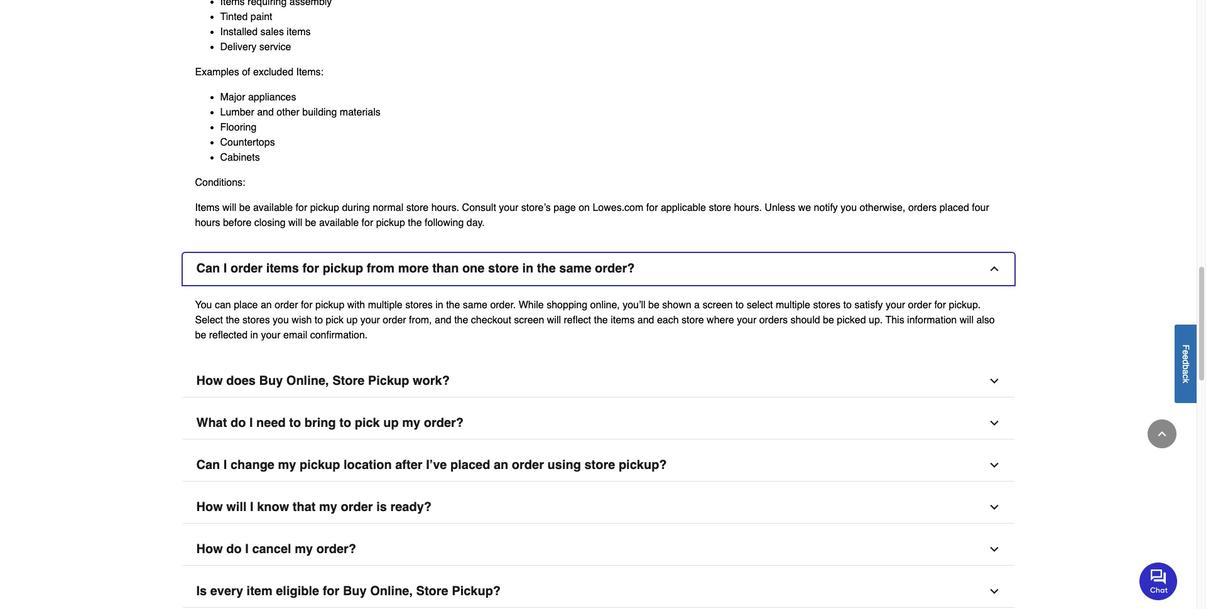 Task type: vqa. For each thing, say whether or not it's contained in the screenshot.
bottommost an
yes



Task type: locate. For each thing, give the bounding box(es) containing it.
flooring
[[220, 122, 256, 133]]

up
[[346, 314, 358, 326], [383, 416, 399, 430]]

1 vertical spatial chevron down image
[[988, 459, 1000, 471]]

1 horizontal spatial hours.
[[734, 202, 762, 213]]

chevron down image for can i change my pickup location after i've placed an order using store pickup?
[[988, 459, 1000, 471]]

4 chevron down image from the top
[[988, 585, 1000, 598]]

an inside button
[[494, 458, 508, 472]]

is
[[376, 500, 387, 514]]

order? inside 'button'
[[424, 416, 464, 430]]

do left cancel
[[226, 542, 242, 556]]

0 horizontal spatial and
[[257, 106, 274, 118]]

available
[[253, 202, 293, 213], [319, 217, 359, 228]]

your left store's
[[499, 202, 518, 213]]

0 horizontal spatial store
[[332, 373, 365, 388]]

can i change my pickup location after i've placed an order using store pickup?
[[196, 458, 667, 472]]

multiple up should in the bottom right of the page
[[776, 299, 810, 311]]

placed left four at the top of page
[[940, 202, 969, 213]]

order left using
[[512, 458, 544, 472]]

pick inside you can place an order for pickup with multiple stores in the same order. while shopping online, you'll be shown a screen to select multiple stores to satisfy your order for pickup. select the stores you wish to pick up your order from, and the checkout screen will reflect the items and each store where your orders should be picked up. this information will also be reflected in your email confirmation.
[[326, 314, 344, 326]]

is
[[196, 584, 207, 598]]

up down the 'pickup'
[[383, 416, 399, 430]]

you inside you can place an order for pickup with multiple stores in the same order. while shopping online, you'll be shown a screen to select multiple stores to satisfy your order for pickup. select the stores you wish to pick up your order from, and the checkout screen will reflect the items and each store where your orders should be picked up. this information will also be reflected in your email confirmation.
[[273, 314, 289, 326]]

a
[[694, 299, 700, 311], [1181, 369, 1191, 374]]

d
[[1181, 360, 1191, 364]]

how will i know that my order is ready?
[[196, 500, 432, 514]]

can down what
[[196, 458, 220, 472]]

a inside you can place an order for pickup with multiple stores in the same order. while shopping online, you'll be shown a screen to select multiple stores to satisfy your order for pickup. select the stores you wish to pick up your order from, and the checkout screen will reflect the items and each store where your orders should be picked up. this information will also be reflected in your email confirmation.
[[694, 299, 700, 311]]

following
[[425, 217, 464, 228]]

3 how from the top
[[196, 542, 223, 556]]

2 vertical spatial order?
[[316, 542, 356, 556]]

1 horizontal spatial multiple
[[776, 299, 810, 311]]

my
[[402, 416, 420, 430], [278, 458, 296, 472], [319, 500, 337, 514], [295, 542, 313, 556]]

1 chevron down image from the top
[[988, 375, 1000, 387]]

the left following
[[408, 217, 422, 228]]

0 vertical spatial buy
[[259, 373, 283, 388]]

0 horizontal spatial a
[[694, 299, 700, 311]]

be up 'before'
[[239, 202, 250, 213]]

the inside can i order items for pickup from more than one store in the same order? button
[[537, 261, 556, 275]]

know
[[257, 500, 289, 514]]

2 chevron down image from the top
[[988, 459, 1000, 471]]

chevron down image for how does buy online, store pickup work?
[[988, 375, 1000, 387]]

0 horizontal spatial you
[[273, 314, 289, 326]]

buy right does
[[259, 373, 283, 388]]

1 vertical spatial do
[[226, 542, 242, 556]]

1 chevron down image from the top
[[988, 417, 1000, 429]]

hours. up following
[[431, 202, 459, 213]]

chevron down image inside is every item eligible for buy online, store pickup? button
[[988, 585, 1000, 598]]

while
[[519, 299, 544, 311]]

0 vertical spatial do
[[230, 416, 246, 430]]

0 horizontal spatial stores
[[243, 314, 270, 326]]

the up while
[[537, 261, 556, 275]]

0 vertical spatial an
[[261, 299, 272, 311]]

a up "k"
[[1181, 369, 1191, 374]]

how inside button
[[196, 373, 223, 388]]

how inside 'button'
[[196, 500, 223, 514]]

i for need
[[249, 416, 253, 430]]

in inside button
[[522, 261, 533, 275]]

your left email
[[261, 329, 281, 341]]

0 vertical spatial store
[[332, 373, 365, 388]]

do right what
[[230, 416, 246, 430]]

1 how from the top
[[196, 373, 223, 388]]

tinted
[[220, 11, 248, 22]]

chevron down image inside what do i need to bring to pick up my order? 'button'
[[988, 417, 1000, 429]]

order? up online,
[[595, 261, 635, 275]]

is every item eligible for buy online, store pickup?
[[196, 584, 501, 598]]

0 horizontal spatial order?
[[316, 542, 356, 556]]

0 horizontal spatial online,
[[286, 373, 329, 388]]

chevron down image inside how does buy online, store pickup work? button
[[988, 375, 1000, 387]]

order? up the is every item eligible for buy online, store pickup?
[[316, 542, 356, 556]]

1 vertical spatial a
[[1181, 369, 1191, 374]]

pickup left during
[[310, 202, 339, 213]]

to left select
[[735, 299, 744, 311]]

0 vertical spatial you
[[841, 202, 857, 213]]

each
[[657, 314, 679, 326]]

hours. left unless
[[734, 202, 762, 213]]

1 vertical spatial you
[[273, 314, 289, 326]]

the up reflected
[[226, 314, 240, 326]]

order? up i've
[[424, 416, 464, 430]]

will
[[222, 202, 236, 213], [288, 217, 302, 228], [547, 314, 561, 326], [960, 314, 974, 326], [226, 500, 247, 514]]

you
[[841, 202, 857, 213], [273, 314, 289, 326]]

placed
[[940, 202, 969, 213], [450, 458, 490, 472]]

stores up from,
[[405, 299, 433, 311]]

major appliances lumber and other building materials flooring countertops cabinets
[[220, 91, 383, 163]]

1 horizontal spatial you
[[841, 202, 857, 213]]

1 horizontal spatial pick
[[355, 416, 380, 430]]

buy
[[259, 373, 283, 388], [343, 584, 367, 598]]

0 vertical spatial placed
[[940, 202, 969, 213]]

items down closing
[[266, 261, 299, 275]]

1 vertical spatial screen
[[514, 314, 544, 326]]

1 vertical spatial an
[[494, 458, 508, 472]]

a right shown
[[694, 299, 700, 311]]

items down you'll
[[611, 314, 635, 326]]

hours.
[[431, 202, 459, 213], [734, 202, 762, 213]]

1 vertical spatial online,
[[370, 584, 413, 598]]

do inside button
[[226, 542, 242, 556]]

1 vertical spatial can
[[196, 458, 220, 472]]

0 horizontal spatial buy
[[259, 373, 283, 388]]

you can place an order for pickup with multiple stores in the same order. while shopping online, you'll be shown a screen to select multiple stores to satisfy your order for pickup. select the stores you wish to pick up your order from, and the checkout screen will reflect the items and each store where your orders should be picked up. this information will also be reflected in your email confirmation.
[[195, 299, 995, 341]]

screen
[[703, 299, 733, 311], [514, 314, 544, 326]]

1 vertical spatial up
[[383, 416, 399, 430]]

consult
[[462, 202, 496, 213]]

in right reflected
[[250, 329, 258, 341]]

chevron down image for ready?
[[988, 501, 1000, 514]]

placed right i've
[[450, 458, 490, 472]]

day.
[[467, 217, 485, 228]]

0 vertical spatial chevron down image
[[988, 375, 1000, 387]]

the down 'than'
[[446, 299, 460, 311]]

order.
[[490, 299, 516, 311]]

do inside 'button'
[[230, 416, 246, 430]]

items will be available for pickup during normal store hours. consult your store's page on lowes.com for applicable store hours. unless we notify you otherwise, orders placed four hours before closing will be available for pickup the following day.
[[195, 202, 989, 228]]

what
[[196, 416, 227, 430]]

0 horizontal spatial orders
[[759, 314, 788, 326]]

and down you'll
[[637, 314, 654, 326]]

2 horizontal spatial in
[[522, 261, 533, 275]]

2 horizontal spatial order?
[[595, 261, 635, 275]]

pick up "location"
[[355, 416, 380, 430]]

online, inside button
[[286, 373, 329, 388]]

items inside you can place an order for pickup with multiple stores in the same order. while shopping online, you'll be shown a screen to select multiple stores to satisfy your order for pickup. select the stores you wish to pick up your order from, and the checkout screen will reflect the items and each store where your orders should be picked up. this information will also be reflected in your email confirmation.
[[611, 314, 635, 326]]

up down with
[[346, 314, 358, 326]]

i
[[224, 261, 227, 275], [249, 416, 253, 430], [224, 458, 227, 472], [250, 500, 254, 514], [245, 542, 249, 556]]

how inside button
[[196, 542, 223, 556]]

0 vertical spatial pick
[[326, 314, 344, 326]]

orders
[[908, 202, 937, 213], [759, 314, 788, 326]]

store
[[332, 373, 365, 388], [416, 584, 448, 598]]

0 vertical spatial up
[[346, 314, 358, 326]]

0 vertical spatial same
[[559, 261, 591, 275]]

four
[[972, 202, 989, 213]]

store left the pickup?
[[416, 584, 448, 598]]

pickup inside you can place an order for pickup with multiple stores in the same order. while shopping online, you'll be shown a screen to select multiple stores to satisfy your order for pickup. select the stores you wish to pick up your order from, and the checkout screen will reflect the items and each store where your orders should be picked up. this information will also be reflected in your email confirmation.
[[315, 299, 344, 311]]

buy right eligible at the bottom
[[343, 584, 367, 598]]

available down during
[[319, 217, 359, 228]]

stores up should in the bottom right of the page
[[813, 299, 840, 311]]

orders right otherwise,
[[908, 202, 937, 213]]

will up 'before'
[[222, 202, 236, 213]]

2 vertical spatial how
[[196, 542, 223, 556]]

you up email
[[273, 314, 289, 326]]

0 vertical spatial order?
[[595, 261, 635, 275]]

store inside button
[[332, 373, 365, 388]]

1 vertical spatial in
[[435, 299, 443, 311]]

examples of excluded items:
[[195, 66, 326, 78]]

0 horizontal spatial same
[[463, 299, 487, 311]]

on
[[579, 202, 590, 213]]

i for know
[[250, 500, 254, 514]]

0 vertical spatial can
[[196, 261, 220, 275]]

will down pickup.
[[960, 314, 974, 326]]

store left the 'pickup'
[[332, 373, 365, 388]]

i've
[[426, 458, 447, 472]]

online, inside button
[[370, 584, 413, 598]]

screen down while
[[514, 314, 544, 326]]

be right closing
[[305, 217, 316, 228]]

countertops
[[220, 137, 275, 148]]

in down 'than'
[[435, 299, 443, 311]]

1 e from the top
[[1181, 350, 1191, 355]]

1 vertical spatial buy
[[343, 584, 367, 598]]

0 vertical spatial online,
[[286, 373, 329, 388]]

0 vertical spatial in
[[522, 261, 533, 275]]

and
[[257, 106, 274, 118], [435, 314, 451, 326], [637, 314, 654, 326]]

i left "know"
[[250, 500, 254, 514]]

your inside items will be available for pickup during normal store hours. consult your store's page on lowes.com for applicable store hours. unless we notify you otherwise, orders placed four hours before closing will be available for pickup the following day.
[[499, 202, 518, 213]]

0 horizontal spatial hours.
[[431, 202, 459, 213]]

0 horizontal spatial pick
[[326, 314, 344, 326]]

can for can i change my pickup location after i've placed an order using store pickup?
[[196, 458, 220, 472]]

chevron down image inside how will i know that my order is ready? 'button'
[[988, 501, 1000, 514]]

how
[[196, 373, 223, 388], [196, 500, 223, 514], [196, 542, 223, 556]]

items
[[287, 26, 311, 37], [266, 261, 299, 275], [611, 314, 635, 326]]

1 horizontal spatial buy
[[343, 584, 367, 598]]

0 vertical spatial screen
[[703, 299, 733, 311]]

chevron up image
[[988, 262, 1000, 275]]

1 horizontal spatial online,
[[370, 584, 413, 598]]

buy inside button
[[259, 373, 283, 388]]

same up checkout
[[463, 299, 487, 311]]

to
[[735, 299, 744, 311], [843, 299, 852, 311], [315, 314, 323, 326], [289, 416, 301, 430], [339, 416, 351, 430]]

every
[[210, 584, 243, 598]]

chevron down image
[[988, 417, 1000, 429], [988, 501, 1000, 514], [988, 543, 1000, 556], [988, 585, 1000, 598]]

1 vertical spatial orders
[[759, 314, 788, 326]]

0 horizontal spatial multiple
[[368, 299, 403, 311]]

1 horizontal spatial stores
[[405, 299, 433, 311]]

3 chevron down image from the top
[[988, 543, 1000, 556]]

0 vertical spatial how
[[196, 373, 223, 388]]

online,
[[590, 299, 620, 311]]

and right from,
[[435, 314, 451, 326]]

0 vertical spatial available
[[253, 202, 293, 213]]

1 horizontal spatial placed
[[940, 202, 969, 213]]

how do i cancel my order?
[[196, 542, 356, 556]]

can
[[196, 261, 220, 275], [196, 458, 220, 472]]

how for how do i cancel my order?
[[196, 542, 223, 556]]

0 horizontal spatial an
[[261, 299, 272, 311]]

lowes.com
[[593, 202, 643, 213]]

eligible
[[276, 584, 319, 598]]

one
[[462, 261, 485, 275]]

stores
[[405, 299, 433, 311], [813, 299, 840, 311], [243, 314, 270, 326]]

1 vertical spatial placed
[[450, 458, 490, 472]]

i left need
[[249, 416, 253, 430]]

1 horizontal spatial store
[[416, 584, 448, 598]]

store down shown
[[682, 314, 704, 326]]

store's
[[521, 202, 551, 213]]

your down select
[[737, 314, 756, 326]]

0 horizontal spatial placed
[[450, 458, 490, 472]]

for
[[296, 202, 307, 213], [646, 202, 658, 213], [362, 217, 373, 228], [302, 261, 319, 275], [301, 299, 313, 311], [934, 299, 946, 311], [323, 584, 339, 598]]

pick
[[326, 314, 344, 326], [355, 416, 380, 430]]

1 vertical spatial how
[[196, 500, 223, 514]]

chevron down image
[[988, 375, 1000, 387], [988, 459, 1000, 471]]

be right you'll
[[648, 299, 659, 311]]

0 vertical spatial a
[[694, 299, 700, 311]]

1 vertical spatial items
[[266, 261, 299, 275]]

multiple right with
[[368, 299, 403, 311]]

how will i know that my order is ready? button
[[182, 492, 1014, 524]]

the
[[408, 217, 422, 228], [537, 261, 556, 275], [446, 299, 460, 311], [226, 314, 240, 326], [454, 314, 468, 326], [594, 314, 608, 326]]

0 horizontal spatial in
[[250, 329, 258, 341]]

to right "bring"
[[339, 416, 351, 430]]

2 vertical spatial items
[[611, 314, 635, 326]]

you right notify
[[841, 202, 857, 213]]

select
[[195, 314, 223, 326]]

0 vertical spatial orders
[[908, 202, 937, 213]]

1 can from the top
[[196, 261, 220, 275]]

paint
[[251, 11, 272, 22]]

orders down select
[[759, 314, 788, 326]]

to up "picked"
[[843, 299, 852, 311]]

1 horizontal spatial order?
[[424, 416, 464, 430]]

chevron down image inside can i change my pickup location after i've placed an order using store pickup? button
[[988, 459, 1000, 471]]

hours
[[195, 217, 220, 228]]

1 vertical spatial store
[[416, 584, 448, 598]]

1 vertical spatial pick
[[355, 416, 380, 430]]

placed inside items will be available for pickup during normal store hours. consult your store's page on lowes.com for applicable store hours. unless we notify you otherwise, orders placed four hours before closing will be available for pickup the following day.
[[940, 202, 969, 213]]

my up after
[[402, 416, 420, 430]]

1 horizontal spatial same
[[559, 261, 591, 275]]

2 chevron down image from the top
[[988, 501, 1000, 514]]

item
[[247, 584, 272, 598]]

2 how from the top
[[196, 500, 223, 514]]

1 vertical spatial order?
[[424, 416, 464, 430]]

be down select
[[195, 329, 206, 341]]

location
[[344, 458, 392, 472]]

0 vertical spatial items
[[287, 26, 311, 37]]

where
[[707, 314, 734, 326]]

lumber
[[220, 106, 254, 118]]

2 can from the top
[[196, 458, 220, 472]]

available up closing
[[253, 202, 293, 213]]

items:
[[296, 66, 324, 78]]

applicable
[[661, 202, 706, 213]]

in up while
[[522, 261, 533, 275]]

store right applicable
[[709, 202, 731, 213]]

1 horizontal spatial a
[[1181, 369, 1191, 374]]

e up "d"
[[1181, 350, 1191, 355]]

buy inside button
[[343, 584, 367, 598]]

to right need
[[289, 416, 301, 430]]

pickup left with
[[315, 299, 344, 311]]

same up 'shopping'
[[559, 261, 591, 275]]

and down appliances
[[257, 106, 274, 118]]

0 horizontal spatial up
[[346, 314, 358, 326]]

e up "b"
[[1181, 355, 1191, 360]]

1 horizontal spatial an
[[494, 458, 508, 472]]

stores down place
[[243, 314, 270, 326]]

can up you
[[196, 261, 220, 275]]

we
[[798, 202, 811, 213]]

up inside what do i need to bring to pick up my order? 'button'
[[383, 416, 399, 430]]

1 horizontal spatial up
[[383, 416, 399, 430]]

screen up where at bottom
[[703, 299, 733, 311]]

i left cancel
[[245, 542, 249, 556]]

0 horizontal spatial available
[[253, 202, 293, 213]]

an
[[261, 299, 272, 311], [494, 458, 508, 472]]

items right the sales
[[287, 26, 311, 37]]

pick up confirmation.
[[326, 314, 344, 326]]

1 vertical spatial available
[[319, 217, 359, 228]]

will left "know"
[[226, 500, 247, 514]]

appliances
[[248, 91, 296, 103]]

order up wish at the left
[[275, 299, 298, 311]]

order up place
[[231, 261, 263, 275]]

1 horizontal spatial orders
[[908, 202, 937, 213]]

you inside items will be available for pickup during normal store hours. consult your store's page on lowes.com for applicable store hours. unless we notify you otherwise, orders placed four hours before closing will be available for pickup the following day.
[[841, 202, 857, 213]]

your
[[499, 202, 518, 213], [886, 299, 905, 311], [360, 314, 380, 326], [737, 314, 756, 326], [261, 329, 281, 341]]

order?
[[595, 261, 635, 275], [424, 416, 464, 430], [316, 542, 356, 556]]

order left "is"
[[341, 500, 373, 514]]

during
[[342, 202, 370, 213]]

1 vertical spatial same
[[463, 299, 487, 311]]



Task type: describe. For each thing, give the bounding box(es) containing it.
will down 'shopping'
[[547, 314, 561, 326]]

pickup left from
[[323, 261, 363, 275]]

of
[[242, 66, 250, 78]]

cancel
[[252, 542, 291, 556]]

chevron down image for pickup?
[[988, 585, 1000, 598]]

orders inside you can place an order for pickup with multiple stores in the same order. while shopping online, you'll be shown a screen to select multiple stores to satisfy your order for pickup. select the stores you wish to pick up your order from, and the checkout screen will reflect the items and each store where your orders should be picked up. this information will also be reflected in your email confirmation.
[[759, 314, 788, 326]]

be left "picked"
[[823, 314, 834, 326]]

0 horizontal spatial screen
[[514, 314, 544, 326]]

to right wish at the left
[[315, 314, 323, 326]]

pickup down "bring"
[[300, 458, 340, 472]]

change
[[231, 458, 274, 472]]

pick inside 'button'
[[355, 416, 380, 430]]

select
[[747, 299, 773, 311]]

1 horizontal spatial screen
[[703, 299, 733, 311]]

2 vertical spatial in
[[250, 329, 258, 341]]

than
[[432, 261, 459, 275]]

b
[[1181, 364, 1191, 369]]

2 e from the top
[[1181, 355, 1191, 360]]

the inside items will be available for pickup during normal store hours. consult your store's page on lowes.com for applicable store hours. unless we notify you otherwise, orders placed four hours before closing will be available for pickup the following day.
[[408, 217, 422, 228]]

conditions:
[[195, 177, 248, 188]]

store inside you can place an order for pickup with multiple stores in the same order. while shopping online, you'll be shown a screen to select multiple stores to satisfy your order for pickup. select the stores you wish to pick up your order from, and the checkout screen will reflect the items and each store where your orders should be picked up. this information will also be reflected in your email confirmation.
[[682, 314, 704, 326]]

chevron down image for up
[[988, 417, 1000, 429]]

order inside 'button'
[[341, 500, 373, 514]]

chevron up image
[[1156, 428, 1168, 440]]

ready?
[[390, 500, 432, 514]]

examples
[[195, 66, 239, 78]]

the down online,
[[594, 314, 608, 326]]

major
[[220, 91, 245, 103]]

store right using
[[584, 458, 615, 472]]

order up information
[[908, 299, 932, 311]]

using
[[547, 458, 581, 472]]

pickup.
[[949, 299, 981, 311]]

your down with
[[360, 314, 380, 326]]

orders inside items will be available for pickup during normal store hours. consult your store's page on lowes.com for applicable store hours. unless we notify you otherwise, orders placed four hours before closing will be available for pickup the following day.
[[908, 202, 937, 213]]

order left from,
[[383, 314, 406, 326]]

is every item eligible for buy online, store pickup? button
[[182, 576, 1014, 608]]

and inside major appliances lumber and other building materials flooring countertops cabinets
[[257, 106, 274, 118]]

k
[[1181, 379, 1191, 383]]

my right change
[[278, 458, 296, 472]]

service
[[259, 41, 291, 52]]

scroll to top element
[[1148, 420, 1177, 449]]

you
[[195, 299, 212, 311]]

page
[[553, 202, 576, 213]]

will inside 'button'
[[226, 500, 247, 514]]

store right normal
[[406, 202, 429, 213]]

wish
[[292, 314, 312, 326]]

how do i cancel my order? button
[[182, 534, 1014, 566]]

f e e d b a c k
[[1181, 344, 1191, 383]]

information
[[907, 314, 957, 326]]

store inside button
[[416, 584, 448, 598]]

pickup?
[[619, 458, 667, 472]]

shopping
[[547, 299, 587, 311]]

from,
[[409, 314, 432, 326]]

pickup?
[[452, 584, 501, 598]]

c
[[1181, 374, 1191, 379]]

store right one
[[488, 261, 519, 275]]

can for can i order items for pickup from more than one store in the same order?
[[196, 261, 220, 275]]

notify
[[814, 202, 838, 213]]

how does buy online, store pickup work?
[[196, 373, 450, 388]]

placed inside button
[[450, 458, 490, 472]]

my right cancel
[[295, 542, 313, 556]]

delivery
[[220, 41, 256, 52]]

sales
[[260, 26, 284, 37]]

what do i need to bring to pick up my order? button
[[182, 407, 1014, 439]]

chat invite button image
[[1139, 562, 1178, 600]]

cabinets
[[220, 152, 260, 163]]

same inside button
[[559, 261, 591, 275]]

same inside you can place an order for pickup with multiple stores in the same order. while shopping online, you'll be shown a screen to select multiple stores to satisfy your order for pickup. select the stores you wish to pick up your order from, and the checkout screen will reflect the items and each store where your orders should be picked up. this information will also be reflected in your email confirmation.
[[463, 299, 487, 311]]

after
[[395, 458, 422, 472]]

will right closing
[[288, 217, 302, 228]]

how for how will i know that my order is ready?
[[196, 500, 223, 514]]

can i order items for pickup from more than one store in the same order?
[[196, 261, 635, 275]]

with
[[347, 299, 365, 311]]

items
[[195, 202, 220, 213]]

excluded
[[253, 66, 293, 78]]

confirmation.
[[310, 329, 368, 341]]

the left checkout
[[454, 314, 468, 326]]

1 horizontal spatial in
[[435, 299, 443, 311]]

that
[[293, 500, 316, 514]]

1 horizontal spatial and
[[435, 314, 451, 326]]

f
[[1181, 344, 1191, 350]]

i for cancel
[[245, 542, 249, 556]]

1 horizontal spatial available
[[319, 217, 359, 228]]

picked
[[837, 314, 866, 326]]

my right that at the bottom of page
[[319, 500, 337, 514]]

you'll
[[623, 299, 646, 311]]

normal
[[373, 202, 403, 213]]

other
[[277, 106, 300, 118]]

an inside you can place an order for pickup with multiple stores in the same order. while shopping online, you'll be shown a screen to select multiple stores to satisfy your order for pickup. select the stores you wish to pick up your order from, and the checkout screen will reflect the items and each store where your orders should be picked up. this information will also be reflected in your email confirmation.
[[261, 299, 272, 311]]

tinted paint installed sales items delivery service
[[220, 11, 313, 52]]

your up this
[[886, 299, 905, 311]]

a inside button
[[1181, 369, 1191, 374]]

chevron down image inside "how do i cancel my order?" button
[[988, 543, 1000, 556]]

f e e d b a c k button
[[1175, 324, 1197, 403]]

can
[[215, 299, 231, 311]]

bring
[[304, 416, 336, 430]]

closing
[[254, 217, 286, 228]]

do for what
[[230, 416, 246, 430]]

building
[[302, 106, 337, 118]]

up inside you can place an order for pickup with multiple stores in the same order. while shopping online, you'll be shown a screen to select multiple stores to satisfy your order for pickup. select the stores you wish to pick up your order from, and the checkout screen will reflect the items and each store where your orders should be picked up. this information will also be reflected in your email confirmation.
[[346, 314, 358, 326]]

i up can
[[224, 261, 227, 275]]

place
[[234, 299, 258, 311]]

should
[[791, 314, 820, 326]]

pickup down normal
[[376, 217, 405, 228]]

2 horizontal spatial stores
[[813, 299, 840, 311]]

more
[[398, 261, 429, 275]]

up.
[[869, 314, 883, 326]]

i left change
[[224, 458, 227, 472]]

satisfy
[[854, 299, 883, 311]]

how for how does buy online, store pickup work?
[[196, 373, 223, 388]]

1 hours. from the left
[[431, 202, 459, 213]]

items inside button
[[266, 261, 299, 275]]

pickup
[[368, 373, 409, 388]]

1 multiple from the left
[[368, 299, 403, 311]]

can i change my pickup location after i've placed an order using store pickup? button
[[182, 449, 1014, 482]]

2 multiple from the left
[[776, 299, 810, 311]]

items inside tinted paint installed sales items delivery service
[[287, 26, 311, 37]]

what do i need to bring to pick up my order?
[[196, 416, 464, 430]]

how does buy online, store pickup work? button
[[182, 365, 1014, 397]]

does
[[226, 373, 256, 388]]

reflected
[[209, 329, 248, 341]]

do for how
[[226, 542, 242, 556]]

2 horizontal spatial and
[[637, 314, 654, 326]]

need
[[256, 416, 286, 430]]

2 hours. from the left
[[734, 202, 762, 213]]

before
[[223, 217, 251, 228]]

reflect
[[564, 314, 591, 326]]

checkout
[[471, 314, 511, 326]]



